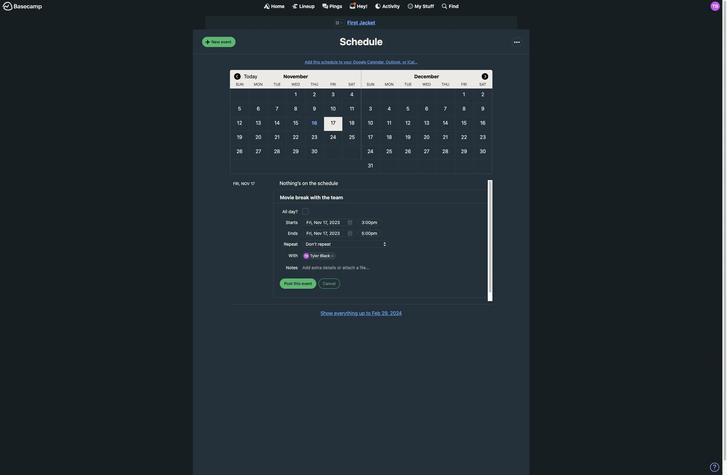 Task type: locate. For each thing, give the bounding box(es) containing it.
1 sat from the left
[[349, 82, 356, 87]]

find
[[449, 3, 459, 9]]

this for post
[[294, 281, 301, 286]]

sun down calendar,
[[367, 82, 375, 87]]

Pick a time… field
[[358, 219, 382, 226], [358, 230, 382, 237]]

1 horizontal spatial this
[[313, 60, 320, 64]]

1 horizontal spatial fri
[[462, 82, 467, 87]]

schedule
[[321, 60, 338, 64], [318, 181, 338, 186]]

tyler black image
[[711, 2, 720, 11]]

1 vertical spatial to
[[366, 311, 371, 316]]

wed
[[292, 82, 300, 87], [423, 82, 431, 87]]

everything
[[334, 311, 358, 316]]

1 sun from the left
[[236, 82, 244, 87]]

pick a time… field for ends
[[358, 230, 382, 237]]

to
[[339, 60, 343, 64], [366, 311, 371, 316]]

ical…
[[408, 60, 418, 64]]

black
[[320, 254, 330, 258]]

2 wed from the left
[[423, 82, 431, 87]]

pick a time… field for starts
[[358, 219, 382, 226]]

1 horizontal spatial wed
[[423, 82, 431, 87]]

to for schedule
[[339, 60, 343, 64]]

0 horizontal spatial thu
[[311, 82, 319, 87]]

event right new
[[221, 39, 231, 44]]

wed down 'december'
[[423, 82, 431, 87]]

1 fri from the left
[[331, 82, 336, 87]]

1 tue from the left
[[274, 82, 281, 87]]

your
[[344, 60, 352, 64]]

1 thu from the left
[[311, 82, 319, 87]]

this right add
[[313, 60, 320, 64]]

sat for november
[[349, 82, 356, 87]]

home link
[[264, 3, 285, 9]]

this right "post" at the bottom of page
[[294, 281, 301, 286]]

tue down or
[[405, 82, 412, 87]]

0 vertical spatial choose date… field
[[303, 219, 357, 226]]

0 vertical spatial this
[[313, 60, 320, 64]]

first
[[347, 20, 358, 25]]

to right up
[[366, 311, 371, 316]]

sat
[[349, 82, 356, 87], [480, 82, 487, 87]]

2 sun from the left
[[367, 82, 375, 87]]

first jacket
[[347, 20, 375, 25]]

mon down outlook,
[[385, 82, 394, 87]]

2 sat from the left
[[480, 82, 487, 87]]

0 horizontal spatial this
[[294, 281, 301, 286]]

event right "post" at the bottom of page
[[302, 281, 312, 286]]

2 fri from the left
[[462, 82, 467, 87]]

mon
[[254, 82, 263, 87], [385, 82, 394, 87]]

day?
[[289, 209, 298, 214]]

1 horizontal spatial event
[[302, 281, 312, 286]]

1 choose date… field from the top
[[303, 219, 357, 226]]

fri
[[331, 82, 336, 87], [462, 82, 467, 87]]

fri, nov 17
[[233, 181, 255, 186]]

0 vertical spatial to
[[339, 60, 343, 64]]

my stuff button
[[407, 3, 434, 9]]

1 horizontal spatial tue
[[405, 82, 412, 87]]

this
[[313, 60, 320, 64], [294, 281, 301, 286]]

0 horizontal spatial mon
[[254, 82, 263, 87]]

Choose date… field
[[303, 219, 357, 226], [303, 230, 357, 237]]

tue right today link
[[274, 82, 281, 87]]

calendar,
[[368, 60, 385, 64]]

my stuff
[[415, 3, 434, 9]]

tue
[[274, 82, 281, 87], [405, 82, 412, 87]]

starts
[[286, 220, 298, 225]]

schedule right the
[[318, 181, 338, 186]]

0 horizontal spatial wed
[[292, 82, 300, 87]]

1 horizontal spatial sat
[[480, 82, 487, 87]]

show        everything      up to        feb 29, 2024
[[321, 311, 402, 316]]

1 vertical spatial choose date… field
[[303, 230, 357, 237]]

mon for november
[[254, 82, 263, 87]]

1 vertical spatial schedule
[[318, 181, 338, 186]]

wed for november
[[292, 82, 300, 87]]

1 horizontal spatial sun
[[367, 82, 375, 87]]

sun
[[236, 82, 244, 87], [367, 82, 375, 87]]

mon down today
[[254, 82, 263, 87]]

2 pick a time… field from the top
[[358, 230, 382, 237]]

fri for december
[[462, 82, 467, 87]]

up
[[359, 311, 365, 316]]

with
[[289, 253, 298, 258]]

1 horizontal spatial mon
[[385, 82, 394, 87]]

1 horizontal spatial to
[[366, 311, 371, 316]]

0 vertical spatial pick a time… field
[[358, 219, 382, 226]]

0 horizontal spatial sat
[[349, 82, 356, 87]]

pings button
[[322, 3, 342, 9]]

post this event
[[284, 281, 312, 286]]

2 thu from the left
[[442, 82, 450, 87]]

first jacket link
[[347, 20, 375, 25]]

switch accounts image
[[2, 2, 42, 11]]

today
[[244, 74, 258, 79]]

to left your
[[339, 60, 343, 64]]

post this event button
[[280, 279, 317, 289]]

new
[[212, 39, 220, 44]]

wed down november
[[292, 82, 300, 87]]

add this schedule to your google calendar, outlook, or ical… link
[[305, 60, 418, 64]]

2 mon from the left
[[385, 82, 394, 87]]

stuff
[[423, 3, 434, 9]]

×
[[331, 254, 334, 258]]

1 mon from the left
[[254, 82, 263, 87]]

0 horizontal spatial event
[[221, 39, 231, 44]]

mon for december
[[385, 82, 394, 87]]

thu
[[311, 82, 319, 87], [442, 82, 450, 87]]

0 vertical spatial event
[[221, 39, 231, 44]]

this inside button
[[294, 281, 301, 286]]

1 vertical spatial pick a time… field
[[358, 230, 382, 237]]

to inside button
[[366, 311, 371, 316]]

1 horizontal spatial thu
[[442, 82, 450, 87]]

google
[[353, 60, 366, 64]]

hey!
[[357, 3, 368, 9]]

event
[[221, 39, 231, 44], [302, 281, 312, 286]]

0 horizontal spatial tue
[[274, 82, 281, 87]]

1 wed from the left
[[292, 82, 300, 87]]

1 pick a time… field from the top
[[358, 219, 382, 226]]

1 vertical spatial event
[[302, 281, 312, 286]]

0 horizontal spatial to
[[339, 60, 343, 64]]

2 tue from the left
[[405, 82, 412, 87]]

today link
[[244, 70, 258, 82]]

0 horizontal spatial sun
[[236, 82, 244, 87]]

1 vertical spatial this
[[294, 281, 301, 286]]

2 choose date… field from the top
[[303, 230, 357, 237]]

0 horizontal spatial fri
[[331, 82, 336, 87]]

tue for november
[[274, 82, 281, 87]]

29,
[[382, 311, 389, 316]]

sun left today link
[[236, 82, 244, 87]]

schedule left your
[[321, 60, 338, 64]]

sat for december
[[480, 82, 487, 87]]



Task type: vqa. For each thing, say whether or not it's contained in the screenshot.
ALL
yes



Task type: describe. For each thing, give the bounding box(es) containing it.
my
[[415, 3, 422, 9]]

repeat
[[284, 242, 298, 247]]

2024
[[390, 311, 402, 316]]

cancel button
[[319, 279, 340, 289]]

new event link
[[202, 37, 236, 47]]

activity link
[[375, 3, 400, 9]]

add
[[305, 60, 312, 64]]

thu for november
[[311, 82, 319, 87]]

post
[[284, 281, 293, 286]]

Type the name of the event… text field
[[280, 194, 482, 202]]

december
[[415, 74, 439, 79]]

ends
[[288, 231, 298, 236]]

on
[[302, 181, 308, 186]]

outlook,
[[386, 60, 402, 64]]

feb
[[372, 311, 381, 316]]

all day?
[[282, 209, 298, 214]]

show        everything      up to        feb 29, 2024 button
[[321, 310, 402, 317]]

hey! button
[[350, 2, 368, 9]]

new event
[[212, 39, 231, 44]]

tyler black ×
[[310, 254, 334, 258]]

sun for november
[[236, 82, 244, 87]]

nothing's on the schedule
[[280, 181, 338, 186]]

or
[[403, 60, 407, 64]]

17
[[251, 181, 255, 186]]

cancel
[[323, 281, 336, 286]]

thu for december
[[442, 82, 450, 87]]

pings
[[330, 3, 342, 9]]

lineup
[[300, 3, 315, 9]]

nov
[[241, 181, 250, 186]]

november
[[284, 74, 308, 79]]

to for up
[[366, 311, 371, 316]]

fri,
[[233, 181, 240, 186]]

add this schedule to your google calendar, outlook, or ical…
[[305, 60, 418, 64]]

lineup link
[[292, 3, 315, 9]]

With text field
[[336, 252, 482, 260]]

nothing's
[[280, 181, 301, 186]]

the
[[309, 181, 317, 186]]

main element
[[0, 0, 723, 12]]

all
[[282, 209, 287, 214]]

schedule
[[340, 36, 383, 48]]

activity
[[383, 3, 400, 9]]

this for add
[[313, 60, 320, 64]]

choose date… field for ends
[[303, 230, 357, 237]]

jacket
[[359, 20, 375, 25]]

choose date… field for starts
[[303, 219, 357, 226]]

fri for november
[[331, 82, 336, 87]]

Notes text field
[[303, 262, 482, 273]]

wed for december
[[423, 82, 431, 87]]

0 vertical spatial schedule
[[321, 60, 338, 64]]

× link
[[330, 253, 336, 259]]

show
[[321, 311, 333, 316]]

notes
[[286, 265, 298, 270]]

event inside button
[[302, 281, 312, 286]]

tue for december
[[405, 82, 412, 87]]

sun for december
[[367, 82, 375, 87]]

find button
[[442, 3, 459, 9]]

home
[[271, 3, 285, 9]]

tyler
[[310, 254, 319, 258]]



